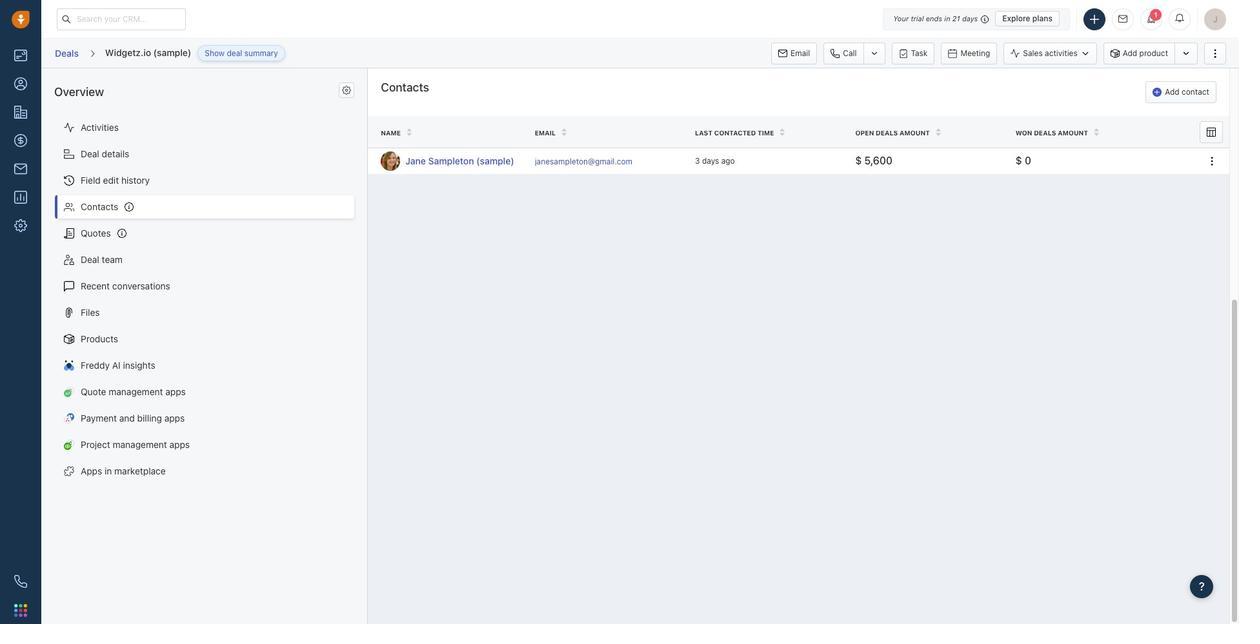 Task type: describe. For each thing, give the bounding box(es) containing it.
Search your CRM... text field
[[57, 8, 186, 30]]

quotes
[[81, 228, 111, 239]]

conversations
[[112, 281, 170, 292]]

$ for $ 0
[[1016, 155, 1022, 167]]

jane sampleton (sample) link
[[406, 155, 522, 168]]

explore
[[1003, 14, 1031, 23]]

sampleton
[[428, 156, 474, 167]]

janesampleton@gmail.com link
[[535, 156, 633, 169]]

show deal summary
[[205, 48, 278, 58]]

insights
[[123, 360, 155, 371]]

deals link
[[54, 43, 79, 63]]

3
[[695, 156, 700, 166]]

field
[[81, 175, 101, 186]]

products
[[81, 334, 118, 345]]

explore plans link
[[996, 11, 1060, 26]]

your trial ends in 21 days
[[894, 14, 978, 23]]

call
[[843, 48, 857, 58]]

last
[[695, 129, 713, 137]]

trial
[[911, 14, 924, 23]]

last contacted time
[[695, 129, 774, 137]]

task
[[911, 48, 928, 58]]

1 horizontal spatial days
[[962, 14, 978, 23]]

1
[[1154, 11, 1158, 18]]

quote management apps
[[81, 387, 186, 398]]

add product
[[1123, 48, 1168, 58]]

3 days ago
[[695, 156, 735, 166]]

email inside button
[[791, 48, 810, 58]]

ai
[[112, 360, 121, 371]]

21
[[953, 14, 960, 23]]

contact
[[1182, 87, 1210, 97]]

apps for project management apps
[[170, 440, 190, 451]]

sales
[[1023, 48, 1043, 58]]

management for quote
[[109, 387, 163, 398]]

ends
[[926, 14, 943, 23]]

phone element
[[8, 569, 34, 595]]

freddy ai insights
[[81, 360, 155, 371]]

add contact
[[1165, 87, 1210, 97]]

widgetz.io
[[105, 47, 151, 58]]

name
[[381, 129, 401, 137]]

jane sampleton (sample)
[[406, 156, 514, 167]]

recent
[[81, 281, 110, 292]]

janesampleton@gmail.com
[[535, 157, 633, 167]]

your
[[894, 14, 909, 23]]

recent conversations
[[81, 281, 170, 292]]

show
[[205, 48, 225, 58]]

payment
[[81, 413, 117, 424]]

0 horizontal spatial email
[[535, 129, 556, 137]]

deals
[[55, 48, 79, 59]]

0
[[1025, 155, 1032, 167]]

activities
[[1045, 48, 1078, 58]]

5,600
[[865, 155, 893, 167]]

1 vertical spatial in
[[105, 466, 112, 477]]

add for add contact
[[1165, 87, 1180, 97]]

overview
[[54, 85, 104, 99]]

files
[[81, 308, 100, 318]]

and
[[119, 413, 135, 424]]

widgetz.io (sample)
[[105, 47, 191, 58]]

management for project
[[113, 440, 167, 451]]

mng settings image
[[342, 86, 351, 95]]

call button
[[824, 42, 864, 64]]

open deals amount
[[856, 129, 930, 137]]

freshworks switcher image
[[14, 605, 27, 618]]

add product button
[[1104, 42, 1175, 64]]

time
[[758, 129, 774, 137]]



Task type: locate. For each thing, give the bounding box(es) containing it.
0 vertical spatial management
[[109, 387, 163, 398]]

won deals amount
[[1016, 129, 1088, 137]]

deal left details
[[81, 149, 99, 160]]

deal details
[[81, 149, 129, 160]]

management
[[109, 387, 163, 398], [113, 440, 167, 451]]

1 vertical spatial contacts
[[81, 202, 118, 213]]

2 deal from the top
[[81, 255, 99, 266]]

deal
[[227, 48, 242, 58]]

0 vertical spatial contacts
[[381, 81, 429, 94]]

deals for won
[[1034, 129, 1057, 137]]

add contact button
[[1146, 81, 1217, 103]]

contacts up name
[[381, 81, 429, 94]]

plans
[[1033, 14, 1053, 23]]

$ 0
[[1016, 155, 1032, 167]]

1 deals from the left
[[876, 129, 898, 137]]

$ 5,600
[[856, 155, 893, 167]]

deals right open
[[876, 129, 898, 137]]

explore plans
[[1003, 14, 1053, 23]]

details
[[102, 149, 129, 160]]

add left the contact
[[1165, 87, 1180, 97]]

$ left 5,600 at top
[[856, 155, 862, 167]]

apps right billing
[[164, 413, 185, 424]]

team
[[102, 255, 123, 266]]

2 $ from the left
[[1016, 155, 1022, 167]]

deal team
[[81, 255, 123, 266]]

phone image
[[14, 576, 27, 589]]

history
[[121, 175, 150, 186]]

1 vertical spatial days
[[702, 156, 719, 166]]

1 horizontal spatial email
[[791, 48, 810, 58]]

amount for open deals amount
[[900, 129, 930, 137]]

amount right won
[[1058, 129, 1088, 137]]

sales activities
[[1023, 48, 1078, 58]]

deals for open
[[876, 129, 898, 137]]

(sample) right sampleton
[[477, 156, 514, 167]]

email left call button
[[791, 48, 810, 58]]

deals
[[876, 129, 898, 137], [1034, 129, 1057, 137]]

0 vertical spatial deal
[[81, 149, 99, 160]]

summary
[[245, 48, 278, 58]]

payment and billing apps
[[81, 413, 185, 424]]

apps
[[81, 466, 102, 477]]

project
[[81, 440, 110, 451]]

activities
[[81, 122, 119, 133]]

1 vertical spatial email
[[535, 129, 556, 137]]

project management apps
[[81, 440, 190, 451]]

jane
[[406, 156, 426, 167]]

add for add product
[[1123, 48, 1138, 58]]

0 horizontal spatial days
[[702, 156, 719, 166]]

won
[[1016, 129, 1033, 137]]

in right apps
[[105, 466, 112, 477]]

amount
[[900, 129, 930, 137], [1058, 129, 1088, 137]]

amount for won deals amount
[[1058, 129, 1088, 137]]

(sample)
[[153, 47, 191, 58], [477, 156, 514, 167]]

contacts up quotes at the top of page
[[81, 202, 118, 213]]

1 link
[[1141, 8, 1163, 30]]

1 $ from the left
[[856, 155, 862, 167]]

2 vertical spatial apps
[[170, 440, 190, 451]]

1 horizontal spatial $
[[1016, 155, 1022, 167]]

meeting
[[961, 48, 990, 58]]

1 horizontal spatial (sample)
[[477, 156, 514, 167]]

1 amount from the left
[[900, 129, 930, 137]]

apps in marketplace
[[81, 466, 166, 477]]

days right the 21
[[962, 14, 978, 23]]

2 amount from the left
[[1058, 129, 1088, 137]]

0 horizontal spatial add
[[1123, 48, 1138, 58]]

in left the 21
[[945, 14, 951, 23]]

1 horizontal spatial add
[[1165, 87, 1180, 97]]

$ left 0
[[1016, 155, 1022, 167]]

contacts
[[381, 81, 429, 94], [81, 202, 118, 213]]

1 vertical spatial management
[[113, 440, 167, 451]]

billing
[[137, 413, 162, 424]]

management up marketplace
[[113, 440, 167, 451]]

0 vertical spatial (sample)
[[153, 47, 191, 58]]

1 vertical spatial (sample)
[[477, 156, 514, 167]]

1 horizontal spatial deals
[[1034, 129, 1057, 137]]

management up payment and billing apps on the left of page
[[109, 387, 163, 398]]

edit
[[103, 175, 119, 186]]

sales activities button
[[1004, 42, 1104, 64], [1004, 42, 1097, 64]]

marketplace
[[114, 466, 166, 477]]

apps down payment and billing apps on the left of page
[[170, 440, 190, 451]]

quote
[[81, 387, 106, 398]]

apps up payment and billing apps on the left of page
[[165, 387, 186, 398]]

add inside 'button'
[[1165, 87, 1180, 97]]

meeting button
[[942, 42, 998, 64]]

deal for deal details
[[81, 149, 99, 160]]

1 vertical spatial add
[[1165, 87, 1180, 97]]

task button
[[892, 42, 935, 64]]

open
[[856, 129, 874, 137]]

email up janesampleton@gmail.com
[[535, 129, 556, 137]]

1 horizontal spatial contacts
[[381, 81, 429, 94]]

0 horizontal spatial in
[[105, 466, 112, 477]]

deals right won
[[1034, 129, 1057, 137]]

deal left team
[[81, 255, 99, 266]]

contacted
[[715, 129, 756, 137]]

1 horizontal spatial in
[[945, 14, 951, 23]]

add inside button
[[1123, 48, 1138, 58]]

1 vertical spatial apps
[[164, 413, 185, 424]]

0 vertical spatial in
[[945, 14, 951, 23]]

(sample) left 'show'
[[153, 47, 191, 58]]

apps
[[165, 387, 186, 398], [164, 413, 185, 424], [170, 440, 190, 451]]

$ for $ 5,600
[[856, 155, 862, 167]]

email button
[[772, 42, 818, 64]]

0 horizontal spatial contacts
[[81, 202, 118, 213]]

0 horizontal spatial $
[[856, 155, 862, 167]]

add left "product"
[[1123, 48, 1138, 58]]

1 vertical spatial deal
[[81, 255, 99, 266]]

in
[[945, 14, 951, 23], [105, 466, 112, 477]]

ago
[[722, 156, 735, 166]]

product
[[1140, 48, 1168, 58]]

amount right open
[[900, 129, 930, 137]]

add
[[1123, 48, 1138, 58], [1165, 87, 1180, 97]]

field edit history
[[81, 175, 150, 186]]

0 horizontal spatial deals
[[876, 129, 898, 137]]

0 vertical spatial days
[[962, 14, 978, 23]]

0 vertical spatial add
[[1123, 48, 1138, 58]]

1 deal from the top
[[81, 149, 99, 160]]

0 horizontal spatial amount
[[900, 129, 930, 137]]

1 horizontal spatial amount
[[1058, 129, 1088, 137]]

apps for quote management apps
[[165, 387, 186, 398]]

2 deals from the left
[[1034, 129, 1057, 137]]

days
[[962, 14, 978, 23], [702, 156, 719, 166]]

0 horizontal spatial (sample)
[[153, 47, 191, 58]]

deal
[[81, 149, 99, 160], [81, 255, 99, 266]]

$
[[856, 155, 862, 167], [1016, 155, 1022, 167]]

0 vertical spatial apps
[[165, 387, 186, 398]]

0 vertical spatial email
[[791, 48, 810, 58]]

deal for deal team
[[81, 255, 99, 266]]

email
[[791, 48, 810, 58], [535, 129, 556, 137]]

freddy
[[81, 360, 110, 371]]

days right 3 on the right top of the page
[[702, 156, 719, 166]]



Task type: vqa. For each thing, say whether or not it's contained in the screenshot.
Last contacted time
yes



